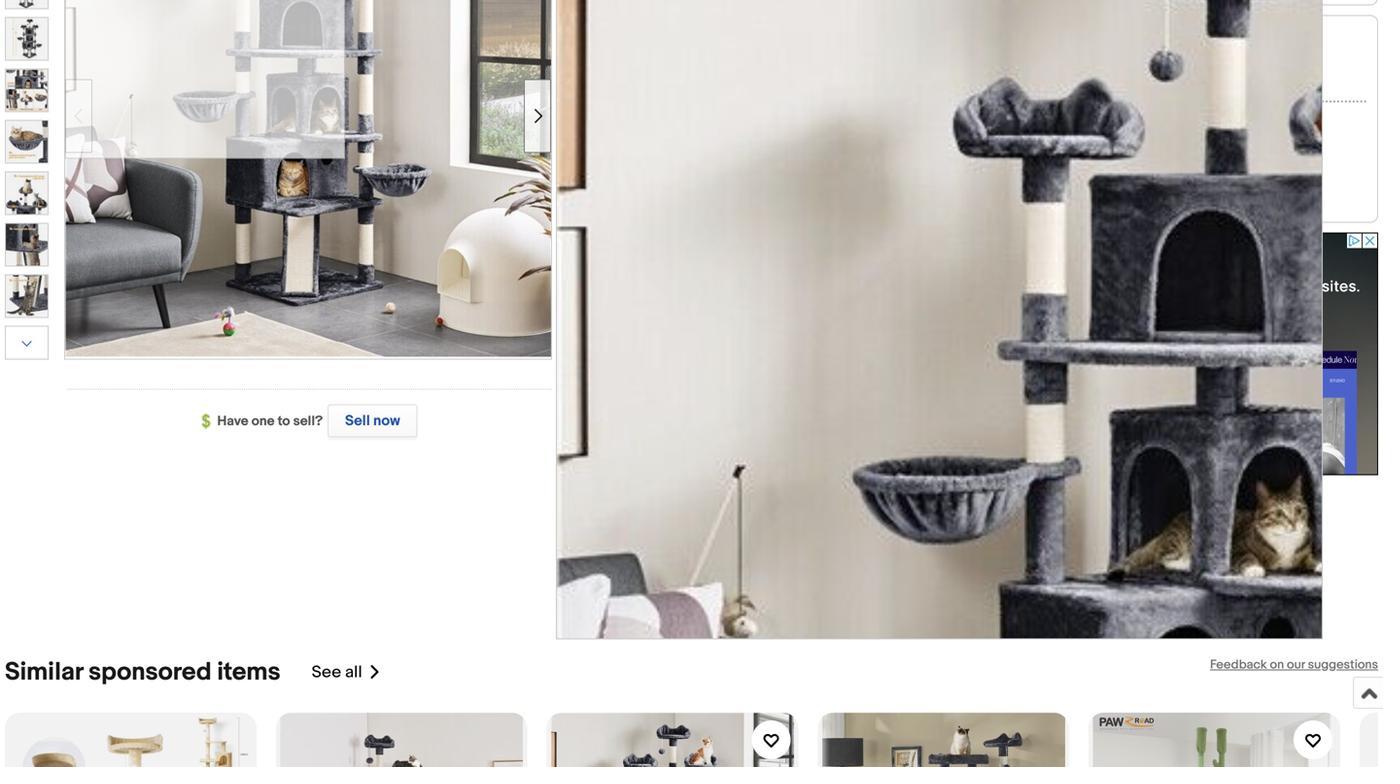 Task type: vqa. For each thing, say whether or not it's contained in the screenshot.
'SAVE'
yes



Task type: describe. For each thing, give the bounding box(es) containing it.
your
[[969, 553, 997, 571]]

use
[[941, 553, 965, 571]]

and for terms
[[940, 524, 965, 541]]

5
[[970, 376, 978, 394]]

discover image
[[946, 461, 995, 492]]

delivery:
[[615, 376, 674, 394]]

1 horizontal spatial .
[[841, 324, 845, 342]]

paypal image
[[687, 461, 736, 492]]

buy it now link
[[858, 48, 1068, 87]]

feedback on our suggestions
[[1210, 658, 1378, 673]]

seller for save
[[1160, 116, 1194, 133]]

see up united
[[848, 324, 874, 342]]

standard
[[720, 324, 780, 342]]

up
[[774, 553, 791, 571]]

5x
[[811, 553, 828, 571]]

seller information topeakmart ( 57622 ) 99.2% positive feedback
[[1098, 25, 1239, 85]]

picture 5 of 12 image
[[6, 121, 48, 163]]

located
[[687, 345, 734, 360]]

65
[[754, 219, 770, 235]]

0 vertical spatial details
[[878, 324, 922, 342]]

united
[[832, 345, 869, 360]]

see other items link
[[1098, 185, 1195, 202]]

2 dec from the left
[[939, 376, 966, 394]]

american express image
[[894, 461, 943, 492]]

sell now
[[345, 413, 400, 430]]

items inside contact seller visit store see other items
[[1161, 185, 1195, 202]]

shipping
[[783, 324, 841, 342]]

it
[[956, 59, 965, 76]]

free
[[687, 324, 716, 342]]

between
[[757, 376, 816, 394]]

already
[[805, 219, 850, 235]]

topeakmart link
[[1098, 48, 1171, 64]]

available.
[[804, 524, 866, 541]]

contact
[[1098, 140, 1149, 157]]

57622
[[1180, 47, 1217, 64]]

buy it now
[[928, 59, 998, 76]]

estimated between fri, dec 1 and tue, dec 5 to 78745
[[687, 376, 1039, 394]]

See all text field
[[312, 663, 362, 683]]

on
[[1270, 658, 1284, 673]]

seller
[[1098, 25, 1142, 45]]

trending.
[[695, 219, 751, 235]]

add for add to watchlist
[[917, 152, 945, 170]]

mastercard®.
[[742, 571, 832, 588]]

us $92.99 main content
[[569, 0, 1070, 588]]

tue,
[[909, 376, 936, 394]]

us
[[672, 48, 704, 78]]

save seller button
[[1098, 112, 1194, 135]]

easy.
[[683, 269, 715, 286]]

sponsored
[[88, 658, 212, 688]]

returns:
[[619, 409, 674, 427]]

see terms and apply now link
[[869, 524, 1035, 541]]

sell?
[[293, 414, 323, 430]]

this one's trending. 65 have already sold.
[[631, 219, 883, 235]]

paypal credit image
[[687, 503, 788, 519]]

78745
[[998, 376, 1039, 394]]

now inside us $92.99 main content
[[1008, 524, 1035, 541]]

learn more
[[835, 571, 909, 588]]

buyer
[[796, 411, 834, 428]]

feedback
[[1184, 70, 1239, 85]]

to inside add to cart link
[[957, 105, 970, 123]]

contact seller visit store see other items
[[1098, 140, 1195, 202]]

for
[[872, 411, 889, 428]]

earn
[[742, 553, 771, 571]]

estimated
[[687, 376, 754, 394]]

special
[[687, 524, 737, 541]]

breathe
[[631, 269, 680, 286]]

google pay image
[[739, 461, 787, 492]]

visa image
[[791, 461, 839, 492]]

returns
[[718, 269, 765, 286]]

visit
[[1098, 163, 1126, 179]]

see up the when
[[869, 524, 895, 541]]

see inside see details
[[1000, 411, 1026, 428]]

contact seller link
[[1098, 140, 1186, 157]]

learn more link
[[835, 571, 909, 588]]

1
[[872, 376, 878, 394]]

see all link
[[312, 658, 382, 688]]

add for add to cart
[[925, 105, 953, 123]]

with details__icon image for this
[[592, 215, 609, 239]]

picture 3 of 12 image
[[6, 18, 48, 60]]

special financing available. see terms and apply now
[[687, 524, 1035, 541]]

buy
[[928, 59, 953, 76]]

cart
[[973, 105, 1001, 123]]

positive
[[1136, 70, 1181, 85]]

now inside 'link'
[[373, 413, 400, 430]]

99.2%
[[1098, 70, 1133, 85]]

store
[[1129, 163, 1161, 179]]

shipping
[[935, 411, 993, 428]]

you
[[914, 553, 938, 571]]

our
[[1287, 658, 1305, 673]]

in:
[[737, 345, 750, 360]]

dollar sign image
[[202, 414, 217, 430]]



Task type: locate. For each thing, give the bounding box(es) containing it.
feedback
[[1210, 658, 1267, 673]]

details inside see details
[[687, 431, 732, 449]]

0 vertical spatial and
[[881, 376, 905, 394]]

$92.99
[[709, 48, 789, 78]]

apply
[[968, 524, 1004, 541]]

learn
[[835, 571, 872, 588]]

1 vertical spatial seller
[[1152, 140, 1186, 157]]

see details link for buyer
[[687, 411, 1026, 449]]

fri,
[[819, 376, 839, 394]]

1 horizontal spatial dec
[[939, 376, 966, 394]]

sell now link
[[323, 405, 417, 438]]

picture 7 of 12 image
[[6, 224, 48, 266]]

. left buyer
[[789, 411, 793, 428]]

add to watchlist button
[[858, 141, 1068, 180]]

when
[[876, 553, 911, 571]]

master card image
[[843, 461, 891, 492]]

one's
[[660, 219, 692, 235]]

1 horizontal spatial items
[[1161, 185, 1195, 202]]

now
[[969, 59, 998, 76]]

seller right save
[[1160, 116, 1194, 133]]

cat tree cat tower 76.5inch with scratching posts 3 condos for medium cats play - picture 1 of 12 image
[[65, 0, 551, 357]]

now
[[373, 413, 400, 430], [1008, 524, 1035, 541]]

seller down save seller
[[1152, 140, 1186, 157]]

other
[[1126, 185, 1158, 202]]

add
[[925, 105, 953, 123], [917, 152, 945, 170]]

sold.
[[853, 219, 883, 235]]

information
[[1146, 25, 1233, 45]]

see down 78745
[[1000, 411, 1026, 428]]

items right other
[[1161, 185, 1195, 202]]

0 vertical spatial now
[[373, 413, 400, 430]]

this
[[631, 219, 657, 235]]

all
[[345, 663, 362, 683]]

to inside earn up to 5x points when you use your ebay mastercard®.
[[795, 553, 808, 571]]

2 with details__icon image from the top
[[591, 268, 610, 287]]

1 vertical spatial details
[[687, 431, 732, 449]]

1 vertical spatial items
[[217, 658, 280, 688]]

picture 4 of 12 image
[[6, 70, 48, 111]]

to inside add to watchlist button
[[948, 152, 961, 170]]

0 horizontal spatial .
[[789, 411, 793, 428]]

watchlist
[[965, 152, 1024, 170]]

seller for contact
[[1152, 140, 1186, 157]]

add to watchlist
[[917, 152, 1024, 170]]

picture 8 of 12 image
[[6, 276, 48, 317]]

add down add to cart link
[[917, 152, 945, 170]]

located in: ontario,91761, united states
[[687, 345, 908, 360]]

and for 1
[[881, 376, 905, 394]]

1 vertical spatial add
[[917, 152, 945, 170]]

picture 2 of 12 image
[[6, 0, 48, 8]]

Quantity: text field
[[687, 0, 730, 13]]

items left "see all"
[[217, 658, 280, 688]]

points
[[831, 553, 873, 571]]

see left all
[[312, 663, 341, 683]]

. up united
[[841, 324, 845, 342]]

seller inside "button"
[[1160, 116, 1194, 133]]

1 vertical spatial now
[[1008, 524, 1035, 541]]

one
[[252, 414, 275, 430]]

seller inside contact seller visit store see other items
[[1152, 140, 1186, 157]]

payments:
[[605, 466, 674, 483]]

with details__icon image left this
[[592, 215, 609, 239]]

accepted.
[[768, 269, 832, 286]]

0 horizontal spatial and
[[881, 376, 905, 394]]

price:
[[623, 48, 661, 66]]

see
[[1098, 185, 1123, 202], [848, 324, 874, 342], [1000, 411, 1026, 428], [869, 524, 895, 541], [312, 663, 341, 683]]

0 vertical spatial with details__icon image
[[592, 215, 609, 239]]

details
[[878, 324, 922, 342], [687, 431, 732, 449]]

add inside button
[[917, 152, 945, 170]]

and up 'use'
[[940, 524, 965, 541]]

advertisement region
[[1087, 233, 1378, 476]]

30 days returns . buyer pays for return shipping .
[[687, 411, 1000, 428]]

have
[[773, 219, 802, 235]]

to right 5
[[982, 376, 995, 394]]

days
[[708, 411, 739, 428]]

dec left 5
[[939, 376, 966, 394]]

2 horizontal spatial .
[[993, 411, 996, 428]]

standard shipping . see details
[[720, 324, 922, 342]]

1 horizontal spatial and
[[940, 524, 965, 541]]

1 vertical spatial and
[[940, 524, 965, 541]]

to right one
[[278, 414, 290, 430]]

0 vertical spatial see details link
[[848, 324, 922, 342]]

to left the "cart"
[[957, 105, 970, 123]]

add to cart
[[925, 105, 1001, 123]]

returns
[[742, 411, 789, 428]]

see details link
[[848, 324, 922, 342], [687, 411, 1026, 449]]

0 horizontal spatial dec
[[842, 376, 869, 394]]

add down buy
[[925, 105, 953, 123]]

seller
[[1160, 116, 1194, 133], [1152, 140, 1186, 157]]

financing
[[740, 524, 801, 541]]

items
[[1161, 185, 1195, 202], [217, 658, 280, 688]]

see down visit
[[1098, 185, 1123, 202]]

see details link for details
[[848, 324, 922, 342]]

visit store link
[[1098, 163, 1161, 179]]

sell
[[345, 413, 370, 430]]

to left the 5x
[[795, 553, 808, 571]]

to left watchlist
[[948, 152, 961, 170]]

30
[[687, 411, 704, 428]]

now up the "ebay"
[[1008, 524, 1035, 541]]

0 vertical spatial items
[[1161, 185, 1195, 202]]

to
[[957, 105, 970, 123], [948, 152, 961, 170], [982, 376, 995, 394], [278, 414, 290, 430], [795, 553, 808, 571]]

more
[[875, 571, 909, 588]]

picture 6 of 12 image
[[6, 173, 48, 214]]

now right sell
[[373, 413, 400, 430]]

see inside contact seller visit store see other items
[[1098, 185, 1123, 202]]

with details__icon image
[[592, 215, 609, 239], [591, 268, 610, 287]]

earn up to 5x points when you use your ebay mastercard®.
[[742, 553, 1033, 588]]

57622 link
[[1180, 47, 1217, 64]]

shipping:
[[612, 324, 674, 342]]

1 horizontal spatial details
[[878, 324, 922, 342]]

us $92.99
[[672, 48, 789, 78]]

details down 30
[[687, 431, 732, 449]]

0 horizontal spatial now
[[373, 413, 400, 430]]

suggestions
[[1308, 658, 1378, 673]]

see details
[[687, 411, 1026, 449]]

similar sponsored items
[[5, 658, 280, 688]]

return
[[892, 411, 932, 428]]

terms
[[899, 524, 937, 541]]

ebay mastercard image
[[687, 555, 736, 586]]

. up discover image
[[993, 411, 996, 428]]

states
[[872, 345, 908, 360]]

0 vertical spatial add
[[925, 105, 953, 123]]

0 horizontal spatial details
[[687, 431, 732, 449]]

feedback on our suggestions link
[[1210, 658, 1378, 673]]

dec left 1
[[842, 376, 869, 394]]

topeakmart
[[1098, 48, 1171, 64]]

ontario,91761,
[[753, 345, 829, 360]]

pays
[[837, 411, 868, 428]]

(
[[1176, 47, 1180, 64]]

)
[[1217, 47, 1220, 64]]

and right 1
[[881, 376, 905, 394]]

see all
[[312, 663, 362, 683]]

details up states
[[878, 324, 922, 342]]

1 vertical spatial see details link
[[687, 411, 1026, 449]]

1 dec from the left
[[842, 376, 869, 394]]

save
[[1128, 116, 1157, 133]]

have
[[217, 414, 249, 430]]

0 horizontal spatial items
[[217, 658, 280, 688]]

with details__icon image for breathe
[[591, 268, 610, 287]]

1 with details__icon image from the top
[[592, 215, 609, 239]]

0 vertical spatial seller
[[1160, 116, 1194, 133]]

with details__icon image left breathe
[[591, 268, 610, 287]]

1 horizontal spatial now
[[1008, 524, 1035, 541]]

1 vertical spatial with details__icon image
[[591, 268, 610, 287]]

ebay
[[1000, 553, 1033, 571]]



